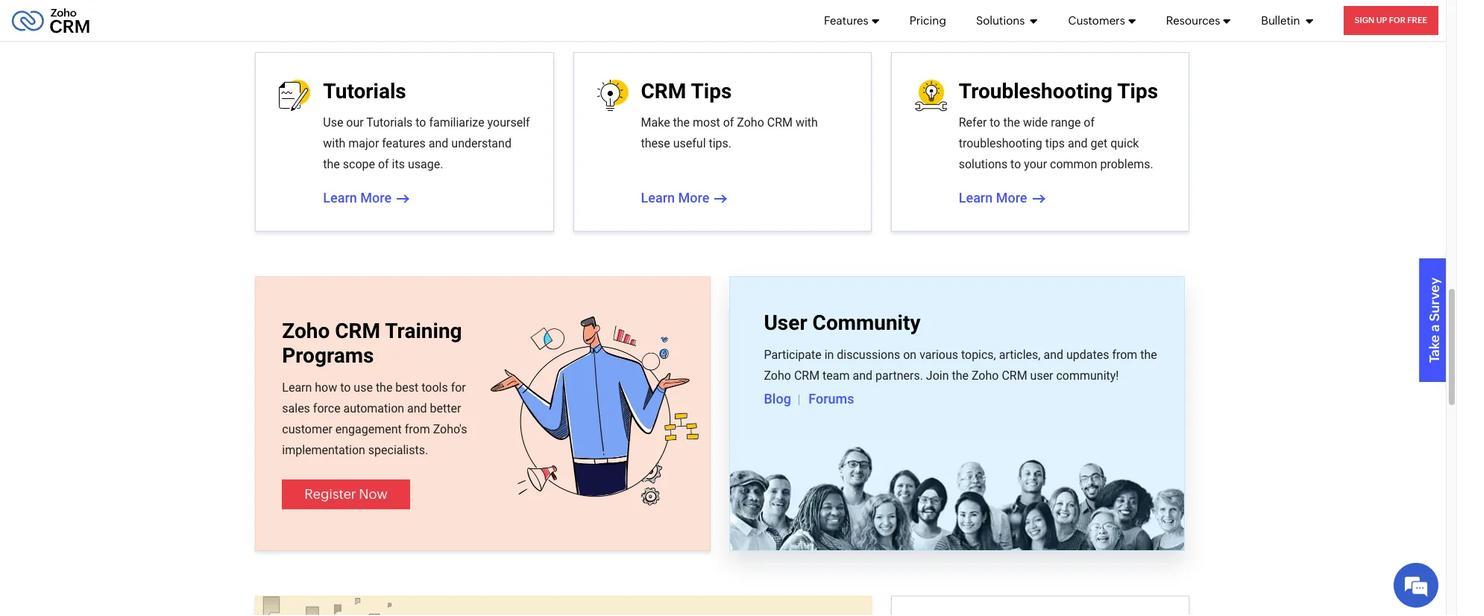 Task type: describe. For each thing, give the bounding box(es) containing it.
its
[[392, 157, 405, 172]]

of inside refer to the wide range of troubleshooting tips and get quick solutions to your common problems.
[[1084, 116, 1095, 130]]

crm tips
[[641, 79, 732, 103]]

these
[[641, 137, 670, 151]]

0 vertical spatial tutorials
[[323, 79, 406, 103]]

customer
[[282, 423, 333, 437]]

bulletin link
[[1261, 0, 1314, 41]]

pain point pitch poster image
[[256, 598, 391, 616]]

learn inside learn how to use the best tools for sales force automation and better customer engagement from zoho's implementation specialists.
[[282, 381, 312, 395]]

usage.
[[408, 157, 443, 172]]

common
[[1050, 157, 1097, 172]]

specialists.
[[368, 444, 428, 458]]

our
[[346, 116, 364, 130]]

in
[[825, 348, 834, 362]]

and down the discussions
[[853, 369, 873, 383]]

learn more for tutorials
[[323, 190, 392, 206]]

pricing link
[[910, 0, 946, 41]]

best
[[396, 381, 419, 395]]

the inside refer to the wide range of troubleshooting tips and get quick solutions to your common problems.
[[1003, 116, 1020, 130]]

learn for troubleshooting tips
[[959, 190, 993, 206]]

participate
[[764, 348, 822, 362]]

community
[[813, 311, 921, 336]]

register
[[304, 487, 356, 502]]

the inside use our tutorials to familiarize yourself with major features and understand the scope of its usage.
[[323, 157, 340, 172]]

tips
[[1045, 137, 1065, 151]]

and inside learn how to use the best tools for sales force automation and better customer engagement from zoho's implementation specialists.
[[407, 402, 427, 416]]

scope
[[343, 157, 375, 172]]

troubleshooting
[[959, 79, 1113, 103]]

with these useful tips.
[[641, 116, 818, 151]]

free
[[1407, 16, 1427, 25]]

learn how to use the best tools for sales force automation and better customer engagement from zoho's implementation specialists.
[[282, 381, 467, 458]]

make the most of zoho crm
[[641, 116, 793, 130]]

to inside learn how to use the best tools for sales force automation and better customer engagement from zoho's implementation specialists.
[[340, 381, 351, 395]]

on
[[903, 348, 917, 362]]

to left 'your'
[[1011, 157, 1021, 172]]

crm inside zoho crm training programs
[[335, 319, 380, 344]]

automation
[[343, 402, 404, 416]]

get
[[1091, 137, 1108, 151]]

crm down participate
[[794, 369, 820, 383]]

quick
[[1111, 137, 1139, 151]]

zoho up "blog"
[[764, 369, 791, 383]]

user community
[[764, 311, 921, 336]]

solutions
[[976, 14, 1027, 26]]

community!
[[1056, 369, 1119, 383]]

how
[[315, 381, 337, 395]]

features link
[[824, 0, 880, 41]]

customers
[[1068, 14, 1125, 26]]

troubleshooting tips
[[959, 79, 1158, 103]]

from inside learn how to use the best tools for sales force automation and better customer engagement from zoho's implementation specialists.
[[405, 423, 430, 437]]

more for troubleshooting tips
[[996, 190, 1027, 206]]

and inside use our tutorials to familiarize yourself with major features and understand the scope of its usage.
[[429, 137, 448, 151]]

zoho crm training programs
[[282, 319, 462, 369]]

learn for tutorials
[[323, 190, 357, 206]]

blog link
[[764, 391, 791, 407]]

forums
[[809, 391, 854, 407]]

engagement
[[335, 423, 402, 437]]

sales
[[282, 402, 310, 416]]

use our tutorials to familiarize yourself with major features and understand the scope of its usage.
[[323, 116, 530, 172]]

the up 'useful'
[[673, 116, 690, 130]]

user
[[764, 311, 807, 336]]

to inside use our tutorials to familiarize yourself with major features and understand the scope of its usage.
[[416, 116, 426, 130]]

take a survey
[[1427, 278, 1442, 363]]

resources
[[1166, 14, 1220, 26]]

implementation
[[282, 444, 365, 458]]

take
[[1427, 335, 1442, 363]]

refer
[[959, 116, 987, 130]]

better
[[430, 402, 461, 416]]

learn more for crm tips
[[641, 190, 709, 206]]

articles,
[[999, 348, 1041, 362]]

learn more link for troubleshooting tips
[[959, 188, 1044, 209]]

more for tutorials
[[360, 190, 392, 206]]

useful
[[673, 137, 706, 151]]

the right join
[[952, 369, 969, 383]]

updates
[[1066, 348, 1109, 362]]

programs
[[282, 344, 374, 369]]



Task type: locate. For each thing, give the bounding box(es) containing it.
tips for troubleshooting tips
[[1117, 79, 1158, 103]]

zoho right most
[[737, 116, 764, 130]]

1 vertical spatial tutorials
[[366, 116, 413, 130]]

yourself
[[487, 116, 530, 130]]

topics,
[[961, 348, 996, 362]]

sign
[[1355, 16, 1375, 25]]

learn more down scope
[[323, 190, 392, 206]]

1 vertical spatial with
[[323, 137, 345, 151]]

learn more link down 'useful'
[[641, 188, 726, 209]]

1 horizontal spatial with
[[796, 116, 818, 130]]

sign up for free link
[[1344, 6, 1439, 35]]

join
[[926, 369, 949, 383]]

1 horizontal spatial from
[[1112, 348, 1138, 362]]

wide
[[1023, 116, 1048, 130]]

survey
[[1427, 278, 1442, 322]]

2 more from the left
[[678, 190, 709, 206]]

the right updates
[[1140, 348, 1157, 362]]

more for crm tips
[[678, 190, 709, 206]]

pricing
[[910, 14, 946, 26]]

crm right most
[[767, 116, 793, 130]]

your
[[1024, 157, 1047, 172]]

2 horizontal spatial of
[[1084, 116, 1095, 130]]

more down scope
[[360, 190, 392, 206]]

1 more from the left
[[360, 190, 392, 206]]

0 horizontal spatial from
[[405, 423, 430, 437]]

up
[[1376, 16, 1387, 25]]

0 horizontal spatial tips
[[691, 79, 732, 103]]

various
[[920, 348, 958, 362]]

solutions link
[[976, 0, 1038, 41]]

more
[[360, 190, 392, 206], [678, 190, 709, 206], [996, 190, 1027, 206]]

crm down "articles,"
[[1002, 369, 1027, 383]]

tips up quick
[[1117, 79, 1158, 103]]

register now
[[304, 487, 388, 502]]

force
[[313, 402, 341, 416]]

0 horizontal spatial of
[[378, 157, 389, 172]]

with
[[796, 116, 818, 130], [323, 137, 345, 151]]

of
[[723, 116, 734, 130], [1084, 116, 1095, 130], [378, 157, 389, 172]]

learn up sales
[[282, 381, 312, 395]]

tips up most
[[691, 79, 732, 103]]

make
[[641, 116, 670, 130]]

forums link
[[809, 391, 854, 407]]

training
[[385, 319, 462, 344]]

discussions
[[837, 348, 900, 362]]

familiarize
[[429, 116, 484, 130]]

to up features
[[416, 116, 426, 130]]

of inside use our tutorials to familiarize yourself with major features and understand the scope of its usage.
[[378, 157, 389, 172]]

zoho inside zoho crm training programs
[[282, 319, 330, 344]]

from up specialists. at the left
[[405, 423, 430, 437]]

2 horizontal spatial learn more
[[959, 190, 1027, 206]]

to left use
[[340, 381, 351, 395]]

and down best
[[407, 402, 427, 416]]

zoho down topics,
[[972, 369, 999, 383]]

2 horizontal spatial more
[[996, 190, 1027, 206]]

learn more for troubleshooting tips
[[959, 190, 1027, 206]]

the right use
[[376, 381, 393, 395]]

learn down scope
[[323, 190, 357, 206]]

3 learn more link from the left
[[959, 188, 1044, 209]]

more down 'useful'
[[678, 190, 709, 206]]

the inside learn how to use the best tools for sales force automation and better customer engagement from zoho's implementation specialists.
[[376, 381, 393, 395]]

tips for crm tips
[[691, 79, 732, 103]]

learn more link down solutions
[[959, 188, 1044, 209]]

sign up for free
[[1355, 16, 1427, 25]]

0 vertical spatial with
[[796, 116, 818, 130]]

user
[[1030, 369, 1053, 383]]

learn more link for tutorials
[[323, 188, 408, 209]]

most
[[693, 116, 720, 130]]

2 tips from the left
[[1117, 79, 1158, 103]]

to up troubleshooting
[[990, 116, 1000, 130]]

user community screen image
[[730, 444, 1184, 551]]

and up 'user' at the right of page
[[1044, 348, 1063, 362]]

and up common
[[1068, 137, 1088, 151]]

learn down solutions
[[959, 190, 993, 206]]

0 horizontal spatial with
[[323, 137, 345, 151]]

and up usage.
[[429, 137, 448, 151]]

of left its at the left of page
[[378, 157, 389, 172]]

troubleshooting
[[959, 137, 1042, 151]]

zoho
[[737, 116, 764, 130], [282, 319, 330, 344], [764, 369, 791, 383], [972, 369, 999, 383]]

1 learn more link from the left
[[323, 188, 408, 209]]

1 horizontal spatial tips
[[1117, 79, 1158, 103]]

for
[[451, 381, 466, 395]]

solutions
[[959, 157, 1008, 172]]

1 horizontal spatial more
[[678, 190, 709, 206]]

2 learn more link from the left
[[641, 188, 726, 209]]

1 horizontal spatial learn more link
[[641, 188, 726, 209]]

learn more link for crm tips
[[641, 188, 726, 209]]

and inside refer to the wide range of troubleshooting tips and get quick solutions to your common problems.
[[1068, 137, 1088, 151]]

learn for crm tips
[[641, 190, 675, 206]]

learn down these
[[641, 190, 675, 206]]

range
[[1051, 116, 1081, 130]]

crm
[[641, 79, 686, 103], [767, 116, 793, 130], [335, 319, 380, 344], [794, 369, 820, 383], [1002, 369, 1027, 383]]

3 learn more from the left
[[959, 190, 1027, 206]]

2 horizontal spatial learn more link
[[959, 188, 1044, 209]]

participate in discussions on various topics, articles, and updates from the zoho crm team and partners. join the zoho crm user community!
[[764, 348, 1157, 383]]

problems.
[[1100, 157, 1153, 172]]

tutorials up features
[[366, 116, 413, 130]]

blog
[[764, 391, 791, 407]]

from inside participate in discussions on various topics, articles, and updates from the zoho crm team and partners. join the zoho crm user community!
[[1112, 348, 1138, 362]]

resources link
[[1166, 0, 1231, 41]]

1 learn more from the left
[[323, 190, 392, 206]]

with inside use our tutorials to familiarize yourself with major features and understand the scope of its usage.
[[323, 137, 345, 151]]

0 horizontal spatial learn more link
[[323, 188, 408, 209]]

zoho crm logo image
[[11, 4, 90, 37]]

for
[[1389, 16, 1406, 25]]

training program screen image
[[490, 317, 699, 506]]

of right most
[[723, 116, 734, 130]]

tools
[[422, 381, 448, 395]]

zoho up programs
[[282, 319, 330, 344]]

1 horizontal spatial of
[[723, 116, 734, 130]]

features
[[382, 137, 426, 151]]

bulletin
[[1261, 14, 1303, 26]]

0 horizontal spatial more
[[360, 190, 392, 206]]

learn more down solutions
[[959, 190, 1027, 206]]

a
[[1427, 325, 1442, 332]]

the up troubleshooting
[[1003, 116, 1020, 130]]

the left scope
[[323, 157, 340, 172]]

3 more from the left
[[996, 190, 1027, 206]]

tutorials up our
[[323, 79, 406, 103]]

refer to the wide range of troubleshooting tips and get quick solutions to your common problems.
[[959, 116, 1153, 172]]

more down 'your'
[[996, 190, 1027, 206]]

1 vertical spatial from
[[405, 423, 430, 437]]

use
[[354, 381, 373, 395]]

0 horizontal spatial learn more
[[323, 190, 392, 206]]

2 learn more from the left
[[641, 190, 709, 206]]

of up get
[[1084, 116, 1095, 130]]

learn more link down scope
[[323, 188, 408, 209]]

partners.
[[875, 369, 923, 383]]

learn more down 'useful'
[[641, 190, 709, 206]]

1 horizontal spatial learn more
[[641, 190, 709, 206]]

understand
[[451, 137, 512, 151]]

tips.
[[709, 137, 732, 151]]

learn more
[[323, 190, 392, 206], [641, 190, 709, 206], [959, 190, 1027, 206]]

features
[[824, 14, 869, 26]]

from right updates
[[1112, 348, 1138, 362]]

use
[[323, 116, 343, 130]]

now
[[359, 487, 388, 502]]

register now link
[[282, 480, 410, 510]]

with inside with these useful tips.
[[796, 116, 818, 130]]

and
[[429, 137, 448, 151], [1068, 137, 1088, 151], [1044, 348, 1063, 362], [853, 369, 873, 383], [407, 402, 427, 416]]

0 vertical spatial from
[[1112, 348, 1138, 362]]

tutorials inside use our tutorials to familiarize yourself with major features and understand the scope of its usage.
[[366, 116, 413, 130]]

major
[[348, 137, 379, 151]]

team
[[823, 369, 850, 383]]

learn more link
[[323, 188, 408, 209], [641, 188, 726, 209], [959, 188, 1044, 209]]

crm up programs
[[335, 319, 380, 344]]

the
[[673, 116, 690, 130], [1003, 116, 1020, 130], [323, 157, 340, 172], [1140, 348, 1157, 362], [952, 369, 969, 383], [376, 381, 393, 395]]

tips
[[691, 79, 732, 103], [1117, 79, 1158, 103]]

1 tips from the left
[[691, 79, 732, 103]]

zoho's
[[433, 423, 467, 437]]

tutorials
[[323, 79, 406, 103], [366, 116, 413, 130]]

crm up make
[[641, 79, 686, 103]]



Task type: vqa. For each thing, say whether or not it's contained in the screenshot.
"with"
yes



